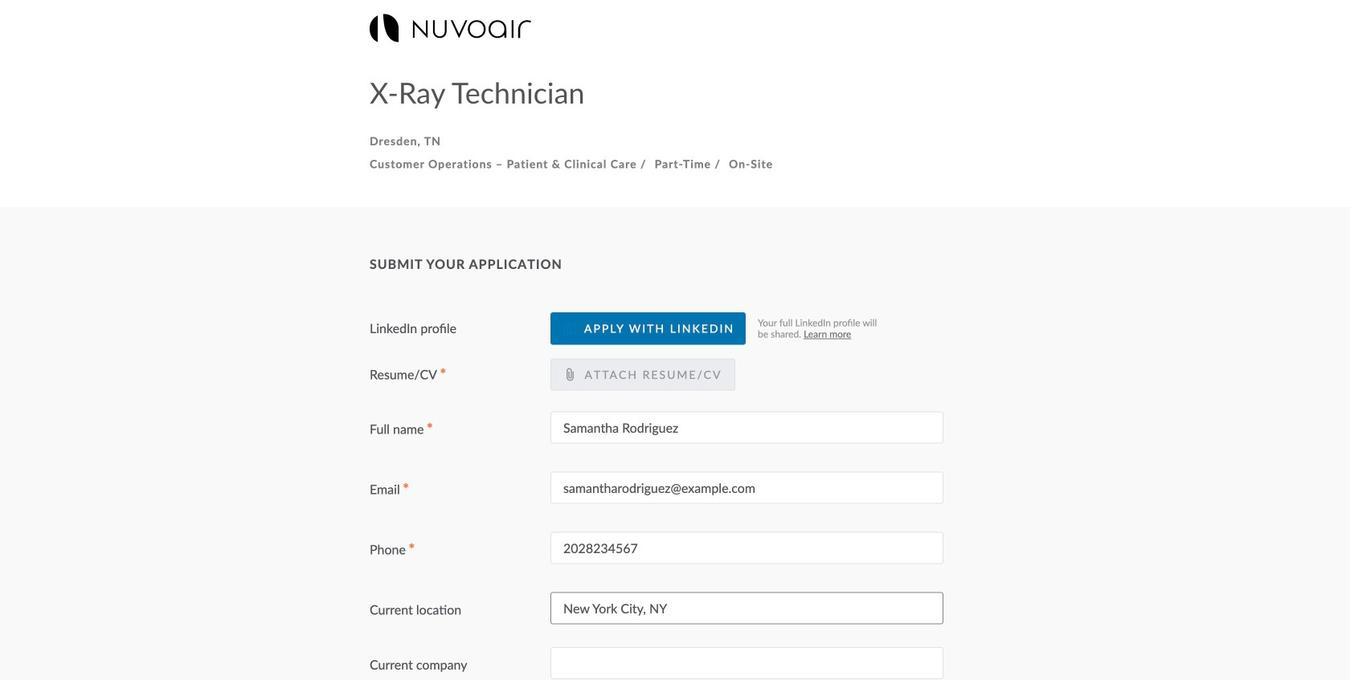 Task type: vqa. For each thing, say whether or not it's contained in the screenshot.
email field
yes



Task type: locate. For each thing, give the bounding box(es) containing it.
None text field
[[551, 412, 944, 444], [551, 533, 944, 565], [551, 593, 944, 625], [551, 648, 944, 680], [551, 412, 944, 444], [551, 533, 944, 565], [551, 593, 944, 625], [551, 648, 944, 680]]

paperclip image
[[563, 368, 576, 381]]

nuvoair logo image
[[370, 14, 531, 42]]

None email field
[[551, 472, 944, 504]]



